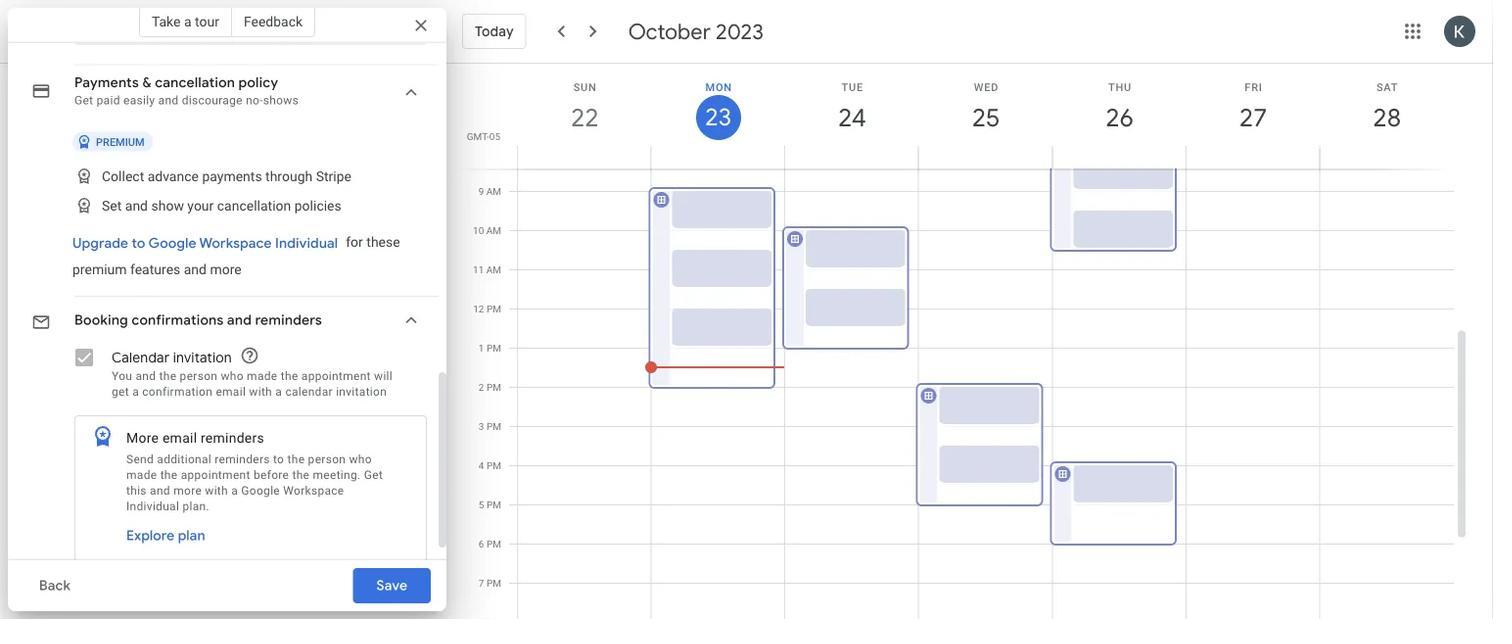 Task type: vqa. For each thing, say whether or not it's contained in the screenshot.


Task type: locate. For each thing, give the bounding box(es) containing it.
0 horizontal spatial individual
[[126, 500, 179, 513]]

am right 11
[[487, 264, 502, 276]]

pm
[[487, 303, 502, 315], [487, 342, 502, 354], [487, 382, 502, 393], [487, 421, 502, 432], [487, 460, 502, 472], [487, 499, 502, 511], [487, 538, 502, 550], [487, 577, 502, 589]]

am for 11 am
[[487, 264, 502, 276]]

reminders up you and the person who made the appointment will get a confirmation email with a calendar invitation
[[255, 311, 322, 329]]

1 horizontal spatial google
[[241, 484, 280, 498]]

person up confirmation
[[180, 369, 218, 383]]

appointment down additional on the bottom left
[[181, 468, 250, 482]]

pm for 12 pm
[[487, 303, 502, 315]]

individual down the this
[[126, 500, 179, 513]]

invitation down booking confirmations and reminders
[[173, 349, 232, 366]]

workspace down set and show your cancellation policies
[[199, 235, 272, 252]]

thu
[[1109, 81, 1132, 93]]

0 vertical spatial more
[[210, 261, 242, 277]]

who up meeting.
[[349, 453, 372, 466]]

0 vertical spatial to
[[132, 235, 145, 252]]

0 horizontal spatial email
[[163, 430, 197, 446]]

and right easily
[[158, 94, 179, 107]]

11 am
[[473, 264, 502, 276]]

get right meeting.
[[364, 468, 383, 482]]

person
[[180, 369, 218, 383], [308, 453, 346, 466]]

the
[[159, 369, 177, 383], [281, 369, 298, 383], [288, 453, 305, 466], [160, 468, 178, 482], [292, 468, 310, 482]]

for these premium features and more
[[72, 234, 400, 277]]

1 vertical spatial google
[[241, 484, 280, 498]]

0 horizontal spatial person
[[180, 369, 218, 383]]

grid
[[455, 64, 1470, 619]]

calendar invitation
[[112, 349, 232, 366]]

and inside for these premium features and more
[[184, 261, 207, 277]]

1 horizontal spatial who
[[349, 453, 372, 466]]

october
[[629, 18, 711, 45]]

additional
[[157, 453, 212, 466]]

appointment
[[302, 369, 371, 383], [181, 468, 250, 482]]

booking confirmations and reminders button
[[67, 301, 435, 336]]

and right confirmations
[[227, 311, 252, 329]]

1 vertical spatial person
[[308, 453, 346, 466]]

27
[[1239, 101, 1267, 134]]

10
[[473, 225, 484, 237]]

google inside button
[[149, 235, 197, 252]]

4 pm from the top
[[487, 421, 502, 432]]

pm right 7
[[487, 577, 502, 589]]

6 pm from the top
[[487, 499, 502, 511]]

pm for 3 pm
[[487, 421, 502, 432]]

1 vertical spatial workspace
[[283, 484, 344, 498]]

pm right 5
[[487, 499, 502, 511]]

made down send
[[126, 468, 157, 482]]

2 vertical spatial am
[[487, 264, 502, 276]]

1 vertical spatial individual
[[126, 500, 179, 513]]

individual inside the more email reminders send additional reminders to the person who made the appointment before the meeting. get this and more with a google workspace individual plan.
[[126, 500, 179, 513]]

9 am
[[479, 186, 502, 197]]

plan
[[178, 527, 205, 545]]

1 horizontal spatial email
[[216, 385, 246, 399]]

7 pm from the top
[[487, 538, 502, 550]]

who down booking confirmations and reminders dropdown button
[[221, 369, 244, 383]]

more inside the more email reminders send additional reminders to the person who made the appointment before the meeting. get this and more with a google workspace individual plan.
[[174, 484, 202, 498]]

reminders
[[255, 311, 322, 329], [201, 430, 264, 446], [215, 453, 270, 466]]

0 horizontal spatial get
[[74, 94, 93, 107]]

pm right 6
[[487, 538, 502, 550]]

features
[[130, 261, 180, 277]]

0 horizontal spatial appointment
[[181, 468, 250, 482]]

get left the paid
[[74, 94, 93, 107]]

individual
[[275, 235, 338, 252], [126, 500, 179, 513]]

0 horizontal spatial workspace
[[199, 235, 272, 252]]

1 vertical spatial get
[[364, 468, 383, 482]]

cancellation down the payments
[[217, 197, 291, 213]]

1 horizontal spatial more
[[210, 261, 242, 277]]

a inside button
[[184, 13, 192, 29]]

1 horizontal spatial workspace
[[283, 484, 344, 498]]

invitation
[[173, 349, 232, 366], [336, 385, 387, 399]]

1 horizontal spatial to
[[273, 453, 284, 466]]

0 vertical spatial am
[[487, 186, 502, 197]]

0 vertical spatial google
[[149, 235, 197, 252]]

get inside the more email reminders send additional reminders to the person who made the appointment before the meeting. get this and more with a google workspace individual plan.
[[364, 468, 383, 482]]

1 vertical spatial who
[[349, 453, 372, 466]]

0 horizontal spatial who
[[221, 369, 244, 383]]

1 horizontal spatial invitation
[[336, 385, 387, 399]]

email right confirmation
[[216, 385, 246, 399]]

more up plan.
[[174, 484, 202, 498]]

more
[[210, 261, 242, 277], [174, 484, 202, 498]]

set and show your cancellation policies
[[102, 197, 342, 213]]

8 pm from the top
[[487, 577, 502, 589]]

and inside dropdown button
[[227, 311, 252, 329]]

wed 25
[[971, 81, 999, 134]]

and
[[158, 94, 179, 107], [125, 197, 148, 213], [184, 261, 207, 277], [227, 311, 252, 329], [136, 369, 156, 383], [150, 484, 170, 498]]

1 am from the top
[[487, 186, 502, 197]]

1 horizontal spatial get
[[364, 468, 383, 482]]

1 vertical spatial am
[[487, 225, 502, 237]]

more
[[126, 430, 159, 446]]

workspace down meeting.
[[283, 484, 344, 498]]

payments
[[202, 168, 262, 184]]

1 vertical spatial email
[[163, 430, 197, 446]]

confirmations
[[132, 311, 224, 329]]

premium
[[96, 135, 145, 148], [72, 261, 127, 277]]

1 vertical spatial more
[[174, 484, 202, 498]]

am for 9 am
[[487, 186, 502, 197]]

appointment up the calendar on the left
[[302, 369, 371, 383]]

wednesday, october 25 element
[[964, 95, 1009, 140]]

pm for 6 pm
[[487, 538, 502, 550]]

0 vertical spatial person
[[180, 369, 218, 383]]

12
[[473, 303, 484, 315]]

0 horizontal spatial to
[[132, 235, 145, 252]]

appointment inside the more email reminders send additional reminders to the person who made the appointment before the meeting. get this and more with a google workspace individual plan.
[[181, 468, 250, 482]]

set
[[102, 197, 122, 213]]

0 vertical spatial who
[[221, 369, 244, 383]]

0 vertical spatial with
[[249, 385, 272, 399]]

to up the features
[[132, 235, 145, 252]]

and down calendar
[[136, 369, 156, 383]]

invitation down will
[[336, 385, 387, 399]]

6
[[479, 538, 484, 550]]

7
[[479, 577, 484, 589]]

pm right 2
[[487, 382, 502, 393]]

26 column header
[[1052, 64, 1187, 169]]

the right before
[[292, 468, 310, 482]]

0 vertical spatial made
[[247, 369, 278, 383]]

cancellation
[[155, 74, 235, 92], [217, 197, 291, 213]]

google
[[149, 235, 197, 252], [241, 484, 280, 498]]

am right 10
[[487, 225, 502, 237]]

23 column header
[[651, 64, 786, 169]]

to
[[132, 235, 145, 252], [273, 453, 284, 466]]

to up before
[[273, 453, 284, 466]]

monday, october 23, today element
[[696, 95, 741, 140]]

0 vertical spatial cancellation
[[155, 74, 235, 92]]

made
[[247, 369, 278, 383], [126, 468, 157, 482]]

and inside payments & cancellation policy get paid easily and discourage no-shows
[[158, 94, 179, 107]]

3 am from the top
[[487, 264, 502, 276]]

who inside the more email reminders send additional reminders to the person who made the appointment before the meeting. get this and more with a google workspace individual plan.
[[349, 453, 372, 466]]

easily
[[123, 94, 155, 107]]

google down before
[[241, 484, 280, 498]]

0 vertical spatial get
[[74, 94, 93, 107]]

5 pm from the top
[[487, 460, 502, 472]]

2 pm from the top
[[487, 342, 502, 354]]

sat
[[1377, 81, 1399, 93]]

24
[[837, 101, 865, 134]]

explore
[[126, 527, 175, 545]]

get
[[74, 94, 93, 107], [364, 468, 383, 482]]

person inside you and the person who made the appointment will get a confirmation email with a calendar invitation
[[180, 369, 218, 383]]

paid
[[97, 94, 120, 107]]

1 vertical spatial to
[[273, 453, 284, 466]]

reminders up before
[[215, 453, 270, 466]]

workspace inside the more email reminders send additional reminders to the person who made the appointment before the meeting. get this and more with a google workspace individual plan.
[[283, 484, 344, 498]]

back
[[39, 577, 71, 595]]

7 pm
[[479, 577, 502, 589]]

thursday, october 26 element
[[1098, 95, 1143, 140]]

and inside the more email reminders send additional reminders to the person who made the appointment before the meeting. get this and more with a google workspace individual plan.
[[150, 484, 170, 498]]

0 horizontal spatial with
[[205, 484, 228, 498]]

workspace
[[199, 235, 272, 252], [283, 484, 344, 498]]

sun
[[574, 81, 597, 93]]

5 pm
[[479, 499, 502, 511]]

pm right 4
[[487, 460, 502, 472]]

am right 9
[[487, 186, 502, 197]]

am
[[487, 186, 502, 197], [487, 225, 502, 237], [487, 264, 502, 276]]

1 horizontal spatial person
[[308, 453, 346, 466]]

1 horizontal spatial with
[[249, 385, 272, 399]]

premium down "upgrade"
[[72, 261, 127, 277]]

0 vertical spatial workspace
[[199, 235, 272, 252]]

1 vertical spatial reminders
[[201, 430, 264, 446]]

1 vertical spatial made
[[126, 468, 157, 482]]

1 pm from the top
[[487, 303, 502, 315]]

5
[[479, 499, 484, 511]]

4 pm
[[479, 460, 502, 472]]

0 horizontal spatial made
[[126, 468, 157, 482]]

saturday, october 28 element
[[1365, 95, 1410, 140]]

wed
[[974, 81, 999, 93]]

person up meeting.
[[308, 453, 346, 466]]

reminders up additional on the bottom left
[[201, 430, 264, 446]]

1 vertical spatial with
[[205, 484, 228, 498]]

booking
[[74, 311, 128, 329]]

october 2023
[[629, 18, 764, 45]]

with up plan.
[[205, 484, 228, 498]]

more down the upgrade to google workspace individual
[[210, 261, 242, 277]]

today button
[[462, 8, 527, 55]]

grid containing 22
[[455, 64, 1470, 619]]

you
[[112, 369, 132, 383]]

the down additional on the bottom left
[[160, 468, 178, 482]]

get
[[112, 385, 129, 399]]

1 vertical spatial premium
[[72, 261, 127, 277]]

1 vertical spatial invitation
[[336, 385, 387, 399]]

0 vertical spatial appointment
[[302, 369, 371, 383]]

0 horizontal spatial more
[[174, 484, 202, 498]]

cancellation up discourage
[[155, 74, 235, 92]]

1 horizontal spatial individual
[[275, 235, 338, 252]]

am for 10 am
[[487, 225, 502, 237]]

no-
[[246, 94, 263, 107]]

made down booking confirmations and reminders dropdown button
[[247, 369, 278, 383]]

pm right 1
[[487, 342, 502, 354]]

tue 24
[[837, 81, 865, 134]]

premium up collect
[[96, 135, 145, 148]]

feedback button
[[232, 6, 316, 37]]

pm right the 12
[[487, 303, 502, 315]]

1 horizontal spatial appointment
[[302, 369, 371, 383]]

23
[[704, 102, 731, 133]]

upgrade to google workspace individual button
[[65, 226, 346, 261]]

and down the upgrade to google workspace individual
[[184, 261, 207, 277]]

6 pm
[[479, 538, 502, 550]]

0 vertical spatial email
[[216, 385, 246, 399]]

1 vertical spatial appointment
[[181, 468, 250, 482]]

pm right 3
[[487, 421, 502, 432]]

26
[[1105, 101, 1133, 134]]

email up additional on the bottom left
[[163, 430, 197, 446]]

reminders inside dropdown button
[[255, 311, 322, 329]]

with left the calendar on the left
[[249, 385, 272, 399]]

thu 26
[[1105, 81, 1133, 134]]

1 horizontal spatial made
[[247, 369, 278, 383]]

2 vertical spatial reminders
[[215, 453, 270, 466]]

0 horizontal spatial google
[[149, 235, 197, 252]]

google up the features
[[149, 235, 197, 252]]

3 pm from the top
[[487, 382, 502, 393]]

email
[[216, 385, 246, 399], [163, 430, 197, 446]]

0 vertical spatial reminders
[[255, 311, 322, 329]]

email inside the more email reminders send additional reminders to the person who made the appointment before the meeting. get this and more with a google workspace individual plan.
[[163, 430, 197, 446]]

2 am from the top
[[487, 225, 502, 237]]

and right the this
[[150, 484, 170, 498]]

premium inside for these premium features and more
[[72, 261, 127, 277]]

individual down policies
[[275, 235, 338, 252]]

gmt-
[[467, 130, 490, 142]]

tue
[[842, 81, 864, 93]]

today
[[475, 23, 514, 40]]

0 vertical spatial invitation
[[173, 349, 232, 366]]

a
[[184, 13, 192, 29], [132, 385, 139, 399], [276, 385, 282, 399], [231, 484, 238, 498]]

0 vertical spatial individual
[[275, 235, 338, 252]]



Task type: describe. For each thing, give the bounding box(es) containing it.
calendar
[[285, 385, 333, 399]]

who inside you and the person who made the appointment will get a confirmation email with a calendar invitation
[[221, 369, 244, 383]]

before
[[254, 468, 289, 482]]

tuesday, october 24 element
[[830, 95, 875, 140]]

11
[[473, 264, 484, 276]]

more email reminders send additional reminders to the person who made the appointment before the meeting. get this and more with a google workspace individual plan.
[[126, 430, 383, 513]]

shows
[[263, 94, 299, 107]]

&
[[143, 74, 152, 92]]

to inside the more email reminders send additional reminders to the person who made the appointment before the meeting. get this and more with a google workspace individual plan.
[[273, 453, 284, 466]]

with inside you and the person who made the appointment will get a confirmation email with a calendar invitation
[[249, 385, 272, 399]]

discourage
[[182, 94, 243, 107]]

policies
[[295, 197, 342, 213]]

sat 28
[[1372, 81, 1400, 134]]

pm for 4 pm
[[487, 460, 502, 472]]

collect advance payments through stripe
[[102, 168, 352, 184]]

explore plan button
[[119, 518, 213, 553]]

this
[[126, 484, 147, 498]]

feedback
[[244, 13, 303, 29]]

3
[[479, 421, 484, 432]]

and inside you and the person who made the appointment will get a confirmation email with a calendar invitation
[[136, 369, 156, 383]]

22
[[570, 101, 598, 134]]

the up the calendar on the left
[[281, 369, 298, 383]]

gmt-05
[[467, 130, 501, 142]]

22 column header
[[517, 64, 652, 169]]

individual inside button
[[275, 235, 338, 252]]

with inside the more email reminders send additional reminders to the person who made the appointment before the meeting. get this and more with a google workspace individual plan.
[[205, 484, 228, 498]]

person inside the more email reminders send additional reminders to the person who made the appointment before the meeting. get this and more with a google workspace individual plan.
[[308, 453, 346, 466]]

sun 22
[[570, 81, 598, 134]]

2
[[479, 382, 484, 393]]

policy
[[239, 74, 278, 92]]

get inside payments & cancellation policy get paid easily and discourage no-shows
[[74, 94, 93, 107]]

the up before
[[288, 453, 305, 466]]

cancellation inside payments & cancellation policy get paid easily and discourage no-shows
[[155, 74, 235, 92]]

28 column header
[[1320, 64, 1455, 169]]

appointment inside you and the person who made the appointment will get a confirmation email with a calendar invitation
[[302, 369, 371, 383]]

sunday, october 22 element
[[563, 95, 608, 140]]

a inside the more email reminders send additional reminders to the person who made the appointment before the meeting. get this and more with a google workspace individual plan.
[[231, 484, 238, 498]]

payments & cancellation policy get paid easily and discourage no-shows
[[74, 74, 299, 107]]

10 am
[[473, 225, 502, 237]]

for
[[346, 234, 363, 250]]

05
[[490, 130, 501, 142]]

more inside for these premium features and more
[[210, 261, 242, 277]]

these
[[367, 234, 400, 250]]

stripe
[[316, 168, 352, 184]]

tour
[[195, 13, 219, 29]]

pm for 2 pm
[[487, 382, 502, 393]]

booking confirmations and reminders
[[74, 311, 322, 329]]

3 pm
[[479, 421, 502, 432]]

25 column header
[[919, 64, 1053, 169]]

workspace inside button
[[199, 235, 272, 252]]

mon 23
[[704, 81, 733, 133]]

1 vertical spatial cancellation
[[217, 197, 291, 213]]

mon
[[706, 81, 733, 93]]

2 pm
[[479, 382, 502, 393]]

plan.
[[183, 500, 209, 513]]

12 pm
[[473, 303, 502, 315]]

take a tour button
[[139, 6, 232, 37]]

back button
[[24, 562, 86, 609]]

27 column header
[[1186, 64, 1321, 169]]

calendar
[[112, 349, 170, 366]]

pm for 7 pm
[[487, 577, 502, 589]]

payments
[[74, 74, 139, 92]]

through
[[266, 168, 313, 184]]

28
[[1372, 101, 1400, 134]]

pm for 1 pm
[[487, 342, 502, 354]]

take a tour
[[152, 13, 219, 29]]

upgrade to google workspace individual
[[72, 235, 338, 252]]

and right set
[[125, 197, 148, 213]]

email inside you and the person who made the appointment will get a confirmation email with a calendar invitation
[[216, 385, 246, 399]]

made inside the more email reminders send additional reminders to the person who made the appointment before the meeting. get this and more with a google workspace individual plan.
[[126, 468, 157, 482]]

advance
[[148, 168, 199, 184]]

0 horizontal spatial invitation
[[173, 349, 232, 366]]

0 vertical spatial premium
[[96, 135, 145, 148]]

25
[[971, 101, 999, 134]]

confirmation
[[142, 385, 213, 399]]

invitation inside you and the person who made the appointment will get a confirmation email with a calendar invitation
[[336, 385, 387, 399]]

4
[[479, 460, 484, 472]]

upgrade
[[72, 235, 128, 252]]

explore plan
[[126, 527, 205, 545]]

friday, october 27 element
[[1231, 95, 1276, 140]]

you and the person who made the appointment will get a confirmation email with a calendar invitation
[[112, 369, 393, 399]]

your
[[187, 197, 214, 213]]

fri 27
[[1239, 81, 1267, 134]]

the up confirmation
[[159, 369, 177, 383]]

will
[[374, 369, 393, 383]]

take
[[152, 13, 181, 29]]

1
[[479, 342, 484, 354]]

9
[[479, 186, 484, 197]]

fri
[[1245, 81, 1263, 93]]

pm for 5 pm
[[487, 499, 502, 511]]

google inside the more email reminders send additional reminders to the person who made the appointment before the meeting. get this and more with a google workspace individual plan.
[[241, 484, 280, 498]]

2023
[[716, 18, 764, 45]]

show
[[151, 197, 184, 213]]

24 column header
[[785, 64, 919, 169]]

send
[[126, 453, 154, 466]]

to inside button
[[132, 235, 145, 252]]

made inside you and the person who made the appointment will get a confirmation email with a calendar invitation
[[247, 369, 278, 383]]



